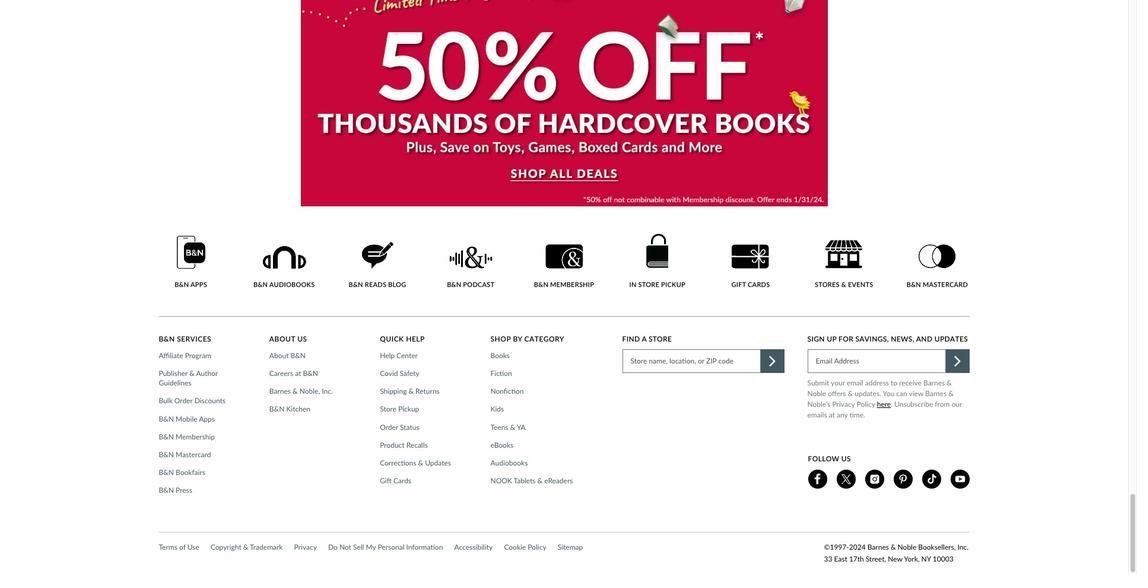 Task type: locate. For each thing, give the bounding box(es) containing it.
& left updates
[[418, 459, 424, 468]]

gift
[[732, 281, 747, 289]]

noble up york, on the bottom of the page
[[898, 543, 917, 552]]

tablets
[[514, 477, 536, 486]]

b&n membership
[[159, 433, 215, 442]]

us
[[298, 335, 307, 344]]

& down "careers at b&n" link
[[293, 387, 298, 396]]

& right tablets
[[538, 477, 543, 486]]

york,
[[905, 555, 920, 564]]

stores
[[815, 281, 840, 289]]

sitemap
[[558, 543, 583, 552]]

& inside shipping & returns link
[[409, 387, 414, 396]]

1 vertical spatial at
[[829, 411, 836, 420]]

b&n left the podcast
[[447, 281, 462, 289]]

& inside ©1997-2024 barnes & noble booksellers, inc. 33 east 17th street, new york, ny 10003
[[891, 543, 897, 552]]

teens & ya
[[491, 423, 526, 432]]

program
[[185, 351, 211, 360]]

b&n left press
[[159, 487, 174, 496]]

b&n inside b&n mastercard link
[[907, 281, 922, 289]]

pickup
[[399, 405, 419, 414]]

b&n for b&n services
[[159, 335, 175, 344]]

at
[[295, 369, 301, 378], [829, 411, 836, 420]]

1 vertical spatial order
[[380, 423, 398, 432]]

news,
[[892, 335, 915, 344]]

terms of                     use link
[[159, 542, 199, 554]]

b&n left audiobooks
[[254, 281, 268, 289]]

b&n mobile apps
[[159, 415, 215, 424]]

corrections
[[380, 459, 417, 468]]

b&n membership link
[[159, 433, 219, 442]]

ny
[[922, 555, 932, 564]]

0 vertical spatial store
[[649, 335, 672, 344]]

and
[[917, 335, 933, 344]]

to
[[892, 379, 898, 388]]

terms of                     use
[[159, 543, 199, 552]]

& left author
[[190, 369, 195, 378]]

& inside corrections & updates link
[[418, 459, 424, 468]]

0 horizontal spatial policy
[[528, 543, 547, 552]]

publisher & author guidelines link
[[159, 369, 254, 389]]

b&n bookfairs
[[159, 469, 205, 478]]

order up product
[[380, 423, 398, 432]]

gift
[[380, 477, 392, 486]]

trademark
[[250, 543, 283, 552]]

1 horizontal spatial policy
[[857, 400, 876, 409]]

1 about from the top
[[270, 335, 296, 344]]

product recalls link
[[380, 441, 432, 451]]

you
[[883, 390, 895, 398]]

b&n services
[[159, 335, 212, 344]]

store pickup link
[[380, 405, 423, 415]]

b&n for b&n press
[[159, 487, 174, 496]]

b&n for b&n mastercard
[[159, 451, 174, 460]]

books
[[491, 351, 510, 360]]

b&n left kitchen
[[270, 405, 285, 414]]

barnes & noble, inc.
[[270, 387, 333, 396]]

corrections & updates
[[380, 459, 451, 468]]

0 horizontal spatial noble
[[808, 390, 827, 398]]

b&n for b&n apps
[[175, 281, 189, 289]]

b&n inside b&n bookfairs link
[[159, 469, 174, 478]]

privacy
[[833, 400, 856, 409], [294, 543, 317, 552]]

help up center
[[406, 335, 425, 344]]

b&n up noble, inc.
[[303, 369, 318, 378]]

b&n inside b&n mastercard link
[[159, 451, 174, 460]]

b&n inside b&n audiobooks link
[[254, 281, 268, 289]]

ebooks link
[[491, 441, 517, 451]]

noble
[[808, 390, 827, 398], [898, 543, 917, 552]]

b&n inside about b&n link
[[291, 351, 306, 360]]

nook
[[491, 477, 512, 486]]

&
[[842, 281, 847, 289], [190, 369, 195, 378], [947, 379, 953, 388], [293, 387, 298, 396], [409, 387, 414, 396], [848, 390, 854, 398], [949, 390, 954, 398], [511, 423, 516, 432], [418, 459, 424, 468], [538, 477, 543, 486], [243, 543, 248, 552], [891, 543, 897, 552]]

& inside the "stores & events" link
[[842, 281, 847, 289]]

about up careers
[[270, 351, 289, 360]]

0 vertical spatial privacy
[[833, 400, 856, 409]]

order right bulk
[[174, 397, 193, 406]]

b&n mastercard link
[[906, 245, 970, 289]]

privacy left do
[[294, 543, 317, 552]]

& right copyright
[[243, 543, 248, 552]]

b&n left mastercard
[[907, 281, 922, 289]]

b&n up the "affiliate"
[[159, 335, 175, 344]]

.
[[892, 400, 893, 409]]

noble's
[[808, 400, 831, 409]]

covid safety
[[380, 369, 420, 378]]

follow us
[[809, 455, 852, 464]]

recalls
[[407, 441, 428, 450]]

b&n inside b&n membership link
[[159, 433, 174, 442]]

1 vertical spatial noble
[[898, 543, 917, 552]]

gift cards
[[380, 477, 412, 486]]

fiction
[[491, 369, 512, 378]]

new
[[889, 555, 903, 564]]

privacy down offers
[[833, 400, 856, 409]]

b&n bookfairs link
[[159, 469, 209, 478]]

teens & ya link
[[491, 423, 530, 433]]

about us
[[270, 335, 307, 344]]

shipping & returns link
[[380, 387, 444, 397]]

noble down the submit
[[808, 390, 827, 398]]

policy right cookie
[[528, 543, 547, 552]]

0 vertical spatial noble
[[808, 390, 827, 398]]

bulk
[[159, 397, 173, 406]]

at right careers
[[295, 369, 301, 378]]

nook tablets & ereaders link
[[491, 477, 577, 487]]

b&n inside "careers at b&n" link
[[303, 369, 318, 378]]

bulk order discounts
[[159, 397, 226, 406]]

0 horizontal spatial order
[[174, 397, 193, 406]]

& inside teens & ya link
[[511, 423, 516, 432]]

at right "emails"
[[829, 411, 836, 420]]

b&n down bulk
[[159, 415, 174, 424]]

2024
[[850, 543, 866, 552]]

returns
[[416, 387, 440, 396]]

1 horizontal spatial at
[[829, 411, 836, 420]]

1 horizontal spatial privacy
[[833, 400, 856, 409]]

b&n inside b&n kitchen link
[[270, 405, 285, 414]]

b&n up b&n press
[[159, 469, 174, 478]]

b&n inside b&n apps 'link'
[[175, 281, 189, 289]]

policy down updates.
[[857, 400, 876, 409]]

& left ya
[[511, 423, 516, 432]]

& left returns
[[409, 387, 414, 396]]

center
[[397, 351, 418, 360]]

b&n inside "b&n podcast" link
[[447, 281, 462, 289]]

do
[[328, 543, 338, 552]]

1 horizontal spatial noble
[[898, 543, 917, 552]]

apps
[[199, 415, 215, 424]]

1 vertical spatial policy
[[528, 543, 547, 552]]

b&n inside b&n press link
[[159, 487, 174, 496]]

barnes up view
[[924, 379, 946, 388]]

0 horizontal spatial help
[[380, 351, 395, 360]]

about up about b&n
[[270, 335, 296, 344]]

b&n press
[[159, 487, 192, 496]]

product recalls
[[380, 441, 428, 450]]

covid safety link
[[380, 369, 423, 379]]

& up our
[[949, 390, 954, 398]]

store down shipping at left
[[380, 405, 397, 414]]

1 vertical spatial store
[[380, 405, 397, 414]]

b&n up "b&n mastercard"
[[159, 433, 174, 442]]

b&n left "reads" at the left
[[349, 281, 363, 289]]

Please complete this field text field
[[808, 350, 946, 373]]

personal
[[378, 543, 405, 552]]

b&n for b&n podcast
[[447, 281, 462, 289]]

& up the new
[[891, 543, 897, 552]]

quick
[[380, 335, 404, 344]]

accessibility link
[[455, 542, 493, 554]]

2 about from the top
[[270, 351, 289, 360]]

about for about us
[[270, 335, 296, 344]]

0 horizontal spatial store
[[380, 405, 397, 414]]

©1997-2024 barnes & noble booksellers, inc. 33 east 17th street, new york, ny 10003
[[825, 543, 969, 564]]

b&n left apps on the left
[[175, 281, 189, 289]]

b&n membership
[[534, 281, 595, 289]]

0 vertical spatial about
[[270, 335, 296, 344]]

publisher & author guidelines
[[159, 369, 218, 388]]

b&n left membership
[[534, 281, 549, 289]]

help down quick
[[380, 351, 395, 360]]

b&n down us
[[291, 351, 306, 360]]

0 vertical spatial policy
[[857, 400, 876, 409]]

follow
[[809, 455, 840, 464]]

& right stores at the right of page
[[842, 281, 847, 289]]

& inside 'copyright &                     trademark' link
[[243, 543, 248, 552]]

apps
[[191, 281, 207, 289]]

1 vertical spatial help
[[380, 351, 395, 360]]

& inside nook tablets & ereaders link
[[538, 477, 543, 486]]

email
[[847, 379, 864, 388]]

b&n up b&n bookfairs at the left bottom of page
[[159, 451, 174, 460]]

0 vertical spatial at
[[295, 369, 301, 378]]

sign up for savings, news, and updates
[[808, 335, 969, 344]]

1 vertical spatial about
[[270, 351, 289, 360]]

mastercard
[[924, 281, 969, 289]]

0 vertical spatial help
[[406, 335, 425, 344]]

0 horizontal spatial privacy
[[294, 543, 317, 552]]

ya
[[517, 423, 526, 432]]

b&n for b&n membership
[[534, 281, 549, 289]]

b&n mobile apps link
[[159, 415, 219, 424]]

guidelines
[[159, 379, 192, 388]]

policy inside submit your email address to receive barnes & noble offers & updates. you can view barnes & noble's privacy policy
[[857, 400, 876, 409]]

b&n inside b&n membership link
[[534, 281, 549, 289]]

b&n for b&n mastercard
[[907, 281, 922, 289]]

store right a
[[649, 335, 672, 344]]

17th
[[850, 555, 865, 564]]

barnes up the street,
[[868, 543, 890, 552]]

1 horizontal spatial store
[[649, 335, 672, 344]]

fiction link
[[491, 369, 516, 379]]



Task type: describe. For each thing, give the bounding box(es) containing it.
up
[[827, 335, 837, 344]]

affiliate
[[159, 351, 183, 360]]

here
[[878, 400, 892, 409]]

shipping & returns
[[380, 387, 440, 396]]

barnes & noble, inc. link
[[270, 387, 337, 397]]

& inside publisher & author guidelines
[[190, 369, 195, 378]]

gift cards link
[[380, 477, 415, 487]]

of
[[179, 543, 186, 552]]

terms
[[159, 543, 178, 552]]

updates
[[935, 335, 969, 344]]

copyright &                     trademark link
[[211, 542, 283, 554]]

1 horizontal spatial order
[[380, 423, 398, 432]]

in store pickup
[[630, 281, 686, 289]]

1 vertical spatial privacy
[[294, 543, 317, 552]]

b&n mastercard
[[159, 451, 211, 460]]

pickup
[[662, 281, 686, 289]]

& inside barnes & noble, inc. link
[[293, 387, 298, 396]]

noble inside ©1997-2024 barnes & noble booksellers, inc. 33 east 17th street, new york, ny 10003
[[898, 543, 917, 552]]

b&n for b&n bookfairs
[[159, 469, 174, 478]]

b&n membership link
[[532, 245, 597, 289]]

b&n for b&n reads blog
[[349, 281, 363, 289]]

0 vertical spatial order
[[174, 397, 193, 406]]

copyright &                     trademark
[[211, 543, 283, 552]]

help center link
[[380, 351, 422, 361]]

submit your email address to receive barnes & noble offers & updates. you can view barnes & noble's privacy policy
[[808, 379, 954, 409]]

about for about b&n
[[270, 351, 289, 360]]

copyright
[[211, 543, 242, 552]]

b&n for b&n audiobooks
[[254, 281, 268, 289]]

mobile
[[176, 415, 198, 424]]

Please complete this field to find a store text field
[[623, 350, 761, 373]]

blog
[[388, 281, 406, 289]]

cookie                     policy
[[504, 543, 547, 552]]

bookfairs
[[176, 469, 205, 478]]

gift cards link
[[719, 245, 783, 289]]

ebooks
[[491, 441, 514, 450]]

any time.
[[837, 411, 866, 420]]

your
[[832, 379, 846, 388]]

events
[[849, 281, 874, 289]]

unsubscribe
[[895, 400, 934, 409]]

in store pickup link
[[626, 234, 690, 289]]

1 horizontal spatial help
[[406, 335, 425, 344]]

©1997-
[[825, 543, 850, 552]]

quick help
[[380, 335, 425, 344]]

careers at b&n
[[270, 369, 318, 378]]

advertisement element
[[301, 0, 828, 207]]

updates.
[[855, 390, 882, 398]]

a
[[642, 335, 647, 344]]

updates
[[425, 459, 451, 468]]

affiliate program
[[159, 351, 211, 360]]

b&n reads blog
[[349, 281, 406, 289]]

bulk order discounts link
[[159, 397, 229, 407]]

about b&n link
[[270, 351, 309, 361]]

kids link
[[491, 405, 508, 415]]

product
[[380, 441, 405, 450]]

b&n apps
[[175, 281, 207, 289]]

help center
[[380, 351, 418, 360]]

affiliate program link
[[159, 351, 215, 361]]

audiobooks
[[270, 281, 315, 289]]

status
[[400, 423, 420, 432]]

mastercard
[[176, 451, 211, 460]]

not
[[340, 543, 352, 552]]

b&n for b&n membership
[[159, 433, 174, 442]]

gift cards
[[732, 281, 771, 289]]

b&n podcast
[[447, 281, 495, 289]]

b&n mastercard link
[[159, 451, 215, 460]]

books link
[[491, 351, 514, 361]]

offers
[[829, 390, 847, 398]]

b&n reads blog link
[[346, 242, 410, 289]]

careers at b&n link
[[270, 369, 322, 379]]

b&n audiobooks
[[254, 281, 315, 289]]

. unsubscribe from our emails at                         any time.
[[808, 400, 963, 420]]

shop by category
[[491, 335, 565, 344]]

noble inside submit your email address to receive barnes & noble offers & updates. you can view barnes & noble's privacy policy
[[808, 390, 827, 398]]

barnes inside ©1997-2024 barnes & noble booksellers, inc. 33 east 17th street, new york, ny 10003
[[868, 543, 890, 552]]

publisher
[[159, 369, 188, 378]]

privacy link
[[294, 542, 317, 554]]

b&n for b&n kitchen
[[270, 405, 285, 414]]

find a store
[[623, 335, 672, 344]]

barnes down careers
[[270, 387, 291, 396]]

b&n for b&n mobile apps
[[159, 415, 174, 424]]

& up from on the right bottom
[[947, 379, 953, 388]]

for
[[839, 335, 854, 344]]

ereaders
[[545, 477, 573, 486]]

barnes up from on the right bottom
[[926, 390, 947, 398]]

here link
[[878, 400, 892, 410]]

careers
[[270, 369, 293, 378]]

do                     not sell my personal information
[[328, 543, 443, 552]]

0 horizontal spatial at
[[295, 369, 301, 378]]

& down email at the right
[[848, 390, 854, 398]]

order status link
[[380, 423, 423, 433]]

nonfiction link
[[491, 387, 528, 397]]

privacy inside submit your email address to receive barnes & noble offers & updates. you can view barnes & noble's privacy policy
[[833, 400, 856, 409]]

at inside . unsubscribe from our emails at                         any time.
[[829, 411, 836, 420]]

sell
[[353, 543, 364, 552]]

my
[[366, 543, 376, 552]]

membership
[[551, 281, 595, 289]]

submit
[[808, 379, 830, 388]]



Task type: vqa. For each thing, say whether or not it's contained in the screenshot.


